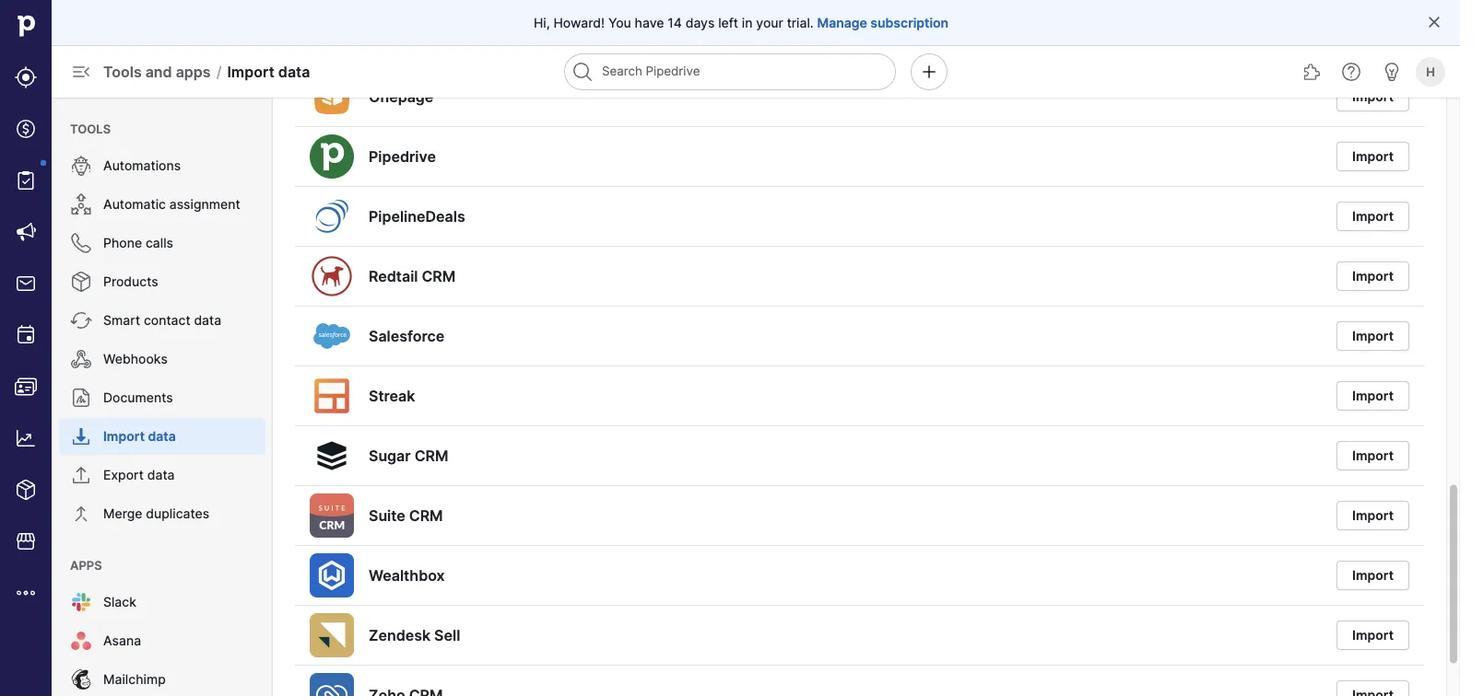 Task type: vqa. For each thing, say whether or not it's contained in the screenshot.
Import associated with Redtail CRM
yes



Task type: describe. For each thing, give the bounding box(es) containing it.
export data link
[[59, 457, 265, 494]]

duplicates
[[146, 507, 209, 522]]

redtail
[[369, 267, 418, 285]]

pipedrive
[[369, 147, 436, 165]]

import data menu item
[[52, 419, 273, 455]]

campaigns image
[[15, 221, 37, 243]]

redtail crm
[[369, 267, 456, 285]]

import for pipedrive
[[1352, 149, 1394, 165]]

products image
[[15, 479, 37, 501]]

automatic
[[103, 197, 166, 212]]

salesforce
[[369, 327, 444, 345]]

products link
[[59, 264, 265, 301]]

menu containing automations
[[52, 98, 273, 697]]

color undefined image for documents
[[70, 387, 92, 409]]

import for onepage
[[1352, 89, 1394, 105]]

more image
[[15, 583, 37, 605]]

tools for tools and apps / import data
[[103, 63, 142, 81]]

zendesk sell
[[369, 627, 460, 645]]

asana
[[103, 634, 141, 649]]

color undefined image for smart contact data
[[70, 310, 92, 332]]

import button for pipedrive
[[1337, 142, 1410, 171]]

import for sugar crm
[[1352, 448, 1394, 464]]

merge duplicates link
[[59, 496, 265, 533]]

suite
[[369, 507, 405, 525]]

contacts image
[[15, 376, 37, 398]]

sales inbox image
[[15, 273, 37, 295]]

howard!
[[553, 15, 605, 30]]

streak
[[369, 387, 415, 405]]

webhooks
[[103, 352, 168, 367]]

14
[[668, 15, 682, 30]]

wealthbox
[[369, 567, 445, 585]]

import button for sugar crm
[[1337, 442, 1410, 471]]

subscription
[[871, 15, 949, 30]]

crm for redtail crm
[[422, 267, 456, 285]]

color undefined image for phone calls
[[70, 232, 92, 254]]

data right /
[[278, 63, 310, 81]]

crm for suite crm
[[409, 507, 443, 525]]

color undefined image up campaigns icon
[[15, 170, 37, 192]]

import for pipelinedeals
[[1352, 209, 1394, 224]]

hi, howard! you have 14 days left in your  trial. manage subscription
[[534, 15, 949, 30]]

import button for zendesk sell
[[1337, 621, 1410, 651]]

import button for pipelinedeals
[[1337, 202, 1410, 231]]

assignment
[[169, 197, 240, 212]]

and
[[145, 63, 172, 81]]

products
[[103, 274, 158, 290]]

color primary image
[[1427, 15, 1442, 29]]

import for redtail crm
[[1352, 269, 1394, 284]]

tools for tools
[[70, 122, 111, 136]]

phone calls
[[103, 236, 173, 251]]

manage subscription link
[[817, 13, 949, 32]]

Search Pipedrive field
[[564, 53, 896, 90]]

import for streak
[[1352, 389, 1394, 404]]

smart contact data link
[[59, 302, 265, 339]]

hi,
[[534, 15, 550, 30]]

left
[[718, 15, 738, 30]]

your
[[756, 15, 783, 30]]

import button for wealthbox
[[1337, 561, 1410, 591]]

you
[[608, 15, 631, 30]]

deals image
[[15, 118, 37, 140]]

menu toggle image
[[70, 61, 92, 83]]

color undefined image for asana
[[70, 631, 92, 653]]

import button for redtail crm
[[1337, 262, 1410, 291]]

data inside menu item
[[148, 429, 176, 445]]

color undefined image for mailchimp
[[70, 669, 92, 691]]



Task type: locate. For each thing, give the bounding box(es) containing it.
import for suite crm
[[1352, 508, 1394, 524]]

5 import button from the top
[[1337, 322, 1410, 351]]

onepage
[[369, 88, 434, 106]]

pipelinedeals
[[369, 207, 465, 225]]

color undefined image inside export data link
[[70, 465, 92, 487]]

color undefined image left the mailchimp
[[70, 669, 92, 691]]

1 vertical spatial color undefined image
[[70, 310, 92, 332]]

color undefined image inside webhooks link
[[70, 348, 92, 371]]

data down "documents" link
[[148, 429, 176, 445]]

1 import button from the top
[[1337, 82, 1410, 112]]

merge duplicates
[[103, 507, 209, 522]]

color undefined image for import data
[[70, 426, 92, 448]]

color undefined image right contacts icon at the bottom of the page
[[70, 387, 92, 409]]

tools
[[103, 63, 142, 81], [70, 122, 111, 136]]

/
[[216, 63, 222, 81]]

color undefined image
[[70, 155, 92, 177], [70, 310, 92, 332], [70, 631, 92, 653]]

1 vertical spatial crm
[[415, 447, 448, 465]]

automations
[[103, 158, 181, 174]]

calls
[[146, 236, 173, 251]]

6 import button from the top
[[1337, 382, 1410, 411]]

color undefined image left the phone
[[70, 232, 92, 254]]

2 vertical spatial crm
[[409, 507, 443, 525]]

trial.
[[787, 15, 814, 30]]

import inside menu item
[[103, 429, 145, 445]]

mailchimp link
[[59, 662, 265, 697]]

color undefined image left merge
[[70, 503, 92, 525]]

color undefined image left smart
[[70, 310, 92, 332]]

color undefined image inside products link
[[70, 271, 92, 293]]

3 import button from the top
[[1337, 202, 1410, 231]]

3 color undefined image from the top
[[70, 631, 92, 653]]

color undefined image inside mailchimp link
[[70, 669, 92, 691]]

color undefined image left automations
[[70, 155, 92, 177]]

activities image
[[15, 324, 37, 347]]

webhooks link
[[59, 341, 265, 378]]

contact
[[144, 313, 190, 329]]

export
[[103, 468, 144, 484]]

crm right redtail at the left top
[[422, 267, 456, 285]]

manage
[[817, 15, 867, 30]]

phone
[[103, 236, 142, 251]]

automatic assignment link
[[59, 186, 265, 223]]

h button
[[1412, 53, 1449, 90]]

insights image
[[15, 428, 37, 450]]

color undefined image for automations
[[70, 155, 92, 177]]

crm
[[422, 267, 456, 285], [415, 447, 448, 465], [409, 507, 443, 525]]

color undefined image left webhooks
[[70, 348, 92, 371]]

1 vertical spatial tools
[[70, 122, 111, 136]]

import data
[[103, 429, 176, 445]]

smart contact data
[[103, 313, 221, 329]]

crm for sugar crm
[[415, 447, 448, 465]]

import data link
[[59, 419, 265, 455]]

tools and apps / import data
[[103, 63, 310, 81]]

color undefined image left export
[[70, 465, 92, 487]]

crm right suite
[[409, 507, 443, 525]]

2 vertical spatial color undefined image
[[70, 631, 92, 653]]

color undefined image for slack
[[70, 592, 92, 614]]

in
[[742, 15, 753, 30]]

color undefined image right insights icon
[[70, 426, 92, 448]]

import button for onepage
[[1337, 82, 1410, 112]]

color undefined image inside automatic assignment link
[[70, 194, 92, 216]]

crm right sugar
[[415, 447, 448, 465]]

slack
[[103, 595, 136, 611]]

have
[[635, 15, 664, 30]]

data right "contact"
[[194, 313, 221, 329]]

data right export
[[147, 468, 175, 484]]

apps
[[70, 559, 102, 573]]

sales assistant image
[[1381, 61, 1403, 83]]

documents
[[103, 390, 173, 406]]

tools down menu toggle icon
[[70, 122, 111, 136]]

color undefined image inside import data link
[[70, 426, 92, 448]]

apps
[[176, 63, 211, 81]]

automations link
[[59, 147, 265, 184]]

export data
[[103, 468, 175, 484]]

0 vertical spatial color undefined image
[[70, 155, 92, 177]]

suite crm
[[369, 507, 443, 525]]

quick help image
[[1340, 61, 1363, 83]]

color undefined image for merge duplicates
[[70, 503, 92, 525]]

color undefined image inside "documents" link
[[70, 387, 92, 409]]

import button for suite crm
[[1337, 501, 1410, 531]]

data
[[278, 63, 310, 81], [194, 313, 221, 329], [148, 429, 176, 445], [147, 468, 175, 484]]

import button for salesforce
[[1337, 322, 1410, 351]]

sell
[[434, 627, 460, 645]]

slack link
[[59, 584, 265, 621]]

color undefined image inside slack link
[[70, 592, 92, 614]]

color undefined image inside "smart contact data" link
[[70, 310, 92, 332]]

leads image
[[15, 66, 37, 88]]

color undefined image for export data
[[70, 465, 92, 487]]

h
[[1426, 65, 1435, 79]]

2 import button from the top
[[1337, 142, 1410, 171]]

9 import button from the top
[[1337, 561, 1410, 591]]

color undefined image
[[15, 170, 37, 192], [70, 194, 92, 216], [70, 232, 92, 254], [70, 271, 92, 293], [70, 348, 92, 371], [70, 387, 92, 409], [70, 426, 92, 448], [70, 465, 92, 487], [70, 503, 92, 525], [70, 592, 92, 614], [70, 669, 92, 691]]

7 import button from the top
[[1337, 442, 1410, 471]]

tools inside menu
[[70, 122, 111, 136]]

tools left the and
[[103, 63, 142, 81]]

documents link
[[59, 380, 265, 417]]

0 vertical spatial tools
[[103, 63, 142, 81]]

mailchimp
[[103, 673, 166, 688]]

import button
[[1337, 82, 1410, 112], [1337, 142, 1410, 171], [1337, 202, 1410, 231], [1337, 262, 1410, 291], [1337, 322, 1410, 351], [1337, 382, 1410, 411], [1337, 442, 1410, 471], [1337, 501, 1410, 531], [1337, 561, 1410, 591], [1337, 621, 1410, 651]]

home image
[[12, 12, 40, 40]]

marketplace image
[[15, 531, 37, 553]]

4 import button from the top
[[1337, 262, 1410, 291]]

color undefined image inside phone calls link
[[70, 232, 92, 254]]

import for salesforce
[[1352, 329, 1394, 344]]

sugar
[[369, 447, 411, 465]]

color undefined image for products
[[70, 271, 92, 293]]

1 color undefined image from the top
[[70, 155, 92, 177]]

color undefined image left asana
[[70, 631, 92, 653]]

color undefined image inside asana link
[[70, 631, 92, 653]]

asana link
[[59, 623, 265, 660]]

sugar crm
[[369, 447, 448, 465]]

import for wealthbox
[[1352, 568, 1394, 584]]

color undefined image inside automations link
[[70, 155, 92, 177]]

smart
[[103, 313, 140, 329]]

import for zendesk sell
[[1352, 628, 1394, 644]]

2 color undefined image from the top
[[70, 310, 92, 332]]

color undefined image down the apps
[[70, 592, 92, 614]]

phone calls link
[[59, 225, 265, 262]]

0 vertical spatial crm
[[422, 267, 456, 285]]

color undefined image for webhooks
[[70, 348, 92, 371]]

color undefined image inside merge duplicates link
[[70, 503, 92, 525]]

import
[[227, 63, 275, 81], [1352, 89, 1394, 105], [1352, 149, 1394, 165], [1352, 209, 1394, 224], [1352, 269, 1394, 284], [1352, 329, 1394, 344], [1352, 389, 1394, 404], [103, 429, 145, 445], [1352, 448, 1394, 464], [1352, 508, 1394, 524], [1352, 568, 1394, 584], [1352, 628, 1394, 644]]

automatic assignment
[[103, 197, 240, 212]]

import button for streak
[[1337, 382, 1410, 411]]

color undefined image for automatic assignment
[[70, 194, 92, 216]]

menu
[[0, 0, 52, 697], [52, 98, 273, 697]]

merge
[[103, 507, 142, 522]]

10 import button from the top
[[1337, 621, 1410, 651]]

zendesk
[[369, 627, 431, 645]]

color undefined image left automatic
[[70, 194, 92, 216]]

days
[[686, 15, 715, 30]]

quick add image
[[918, 61, 940, 83]]

8 import button from the top
[[1337, 501, 1410, 531]]

color undefined image left products
[[70, 271, 92, 293]]



